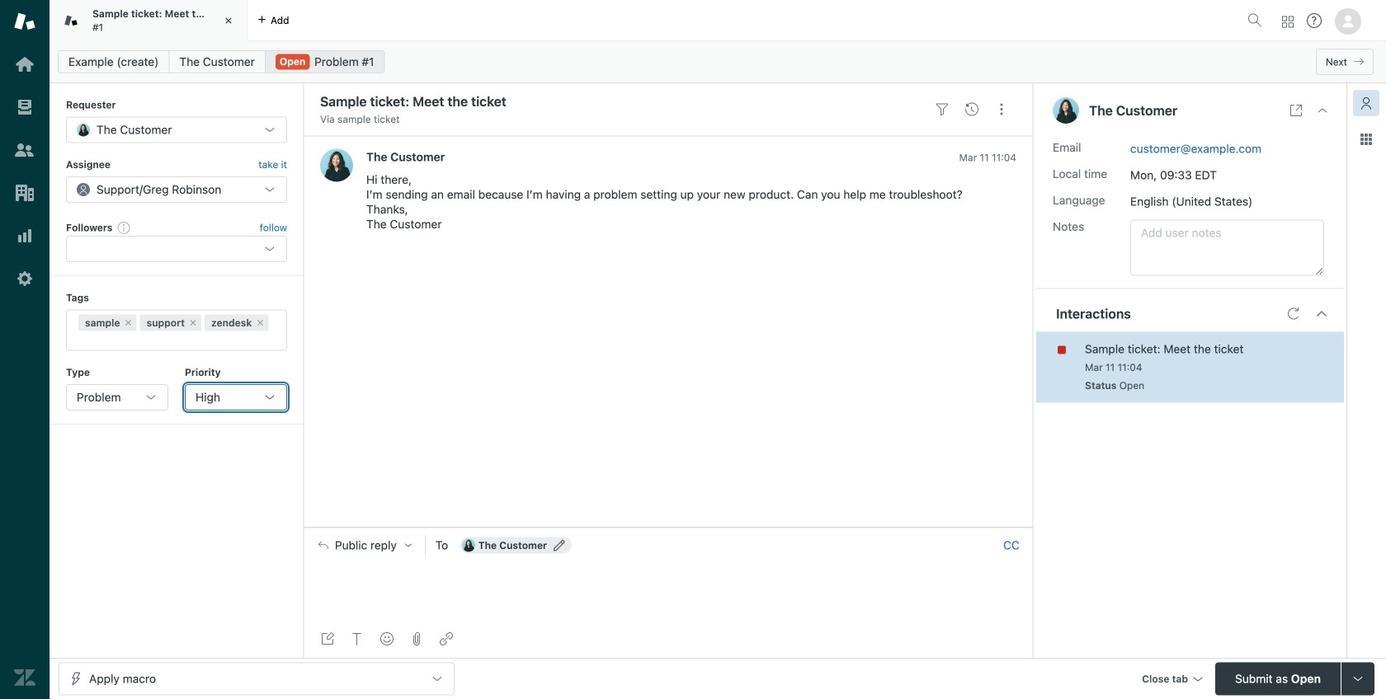 Task type: vqa. For each thing, say whether or not it's contained in the screenshot.
insert emojis image
yes



Task type: locate. For each thing, give the bounding box(es) containing it.
add attachment image
[[410, 633, 423, 646]]

0 horizontal spatial remove image
[[188, 318, 198, 328]]

remove image
[[123, 318, 133, 328]]

get started image
[[14, 54, 35, 75]]

close image
[[220, 12, 237, 29]]

info on adding followers image
[[118, 221, 131, 234]]

edit user image
[[554, 540, 565, 552]]

1 remove image from the left
[[188, 318, 198, 328]]

ticket actions image
[[995, 103, 1009, 116]]

close image
[[1317, 104, 1330, 117]]

view more details image
[[1290, 104, 1303, 117]]

secondary element
[[50, 45, 1387, 78]]

main element
[[0, 0, 50, 700]]

draft mode image
[[321, 633, 334, 646]]

zendesk support image
[[14, 11, 35, 32]]

apps image
[[1360, 133, 1374, 146]]

add link (cmd k) image
[[440, 633, 453, 646]]

Subject field
[[317, 92, 924, 111]]

Add user notes text field
[[1131, 220, 1325, 276]]

get help image
[[1308, 13, 1322, 28]]

customers image
[[14, 139, 35, 161]]

events image
[[966, 103, 979, 116]]

format text image
[[351, 633, 364, 646]]

reporting image
[[14, 225, 35, 247]]

filter image
[[936, 103, 949, 116]]

tab
[[50, 0, 248, 41]]

remove image
[[188, 318, 198, 328], [255, 318, 265, 328]]

1 horizontal spatial remove image
[[255, 318, 265, 328]]



Task type: describe. For each thing, give the bounding box(es) containing it.
user image
[[1053, 97, 1080, 124]]

insert emojis image
[[381, 633, 394, 646]]

hide composer image
[[662, 521, 675, 535]]

organizations image
[[14, 182, 35, 204]]

views image
[[14, 97, 35, 118]]

tabs tab list
[[50, 0, 1241, 41]]

zendesk products image
[[1283, 16, 1294, 28]]

2 remove image from the left
[[255, 318, 265, 328]]

avatar image
[[320, 149, 353, 182]]

customer context image
[[1360, 97, 1374, 110]]

Mar 11 11:04 text field
[[960, 152, 1017, 163]]

Mar 11 11:04 text field
[[1085, 362, 1143, 374]]

displays possible ticket submission types image
[[1352, 673, 1365, 686]]

customer@example.com image
[[462, 540, 475, 553]]

zendesk image
[[14, 668, 35, 689]]

admin image
[[14, 268, 35, 290]]



